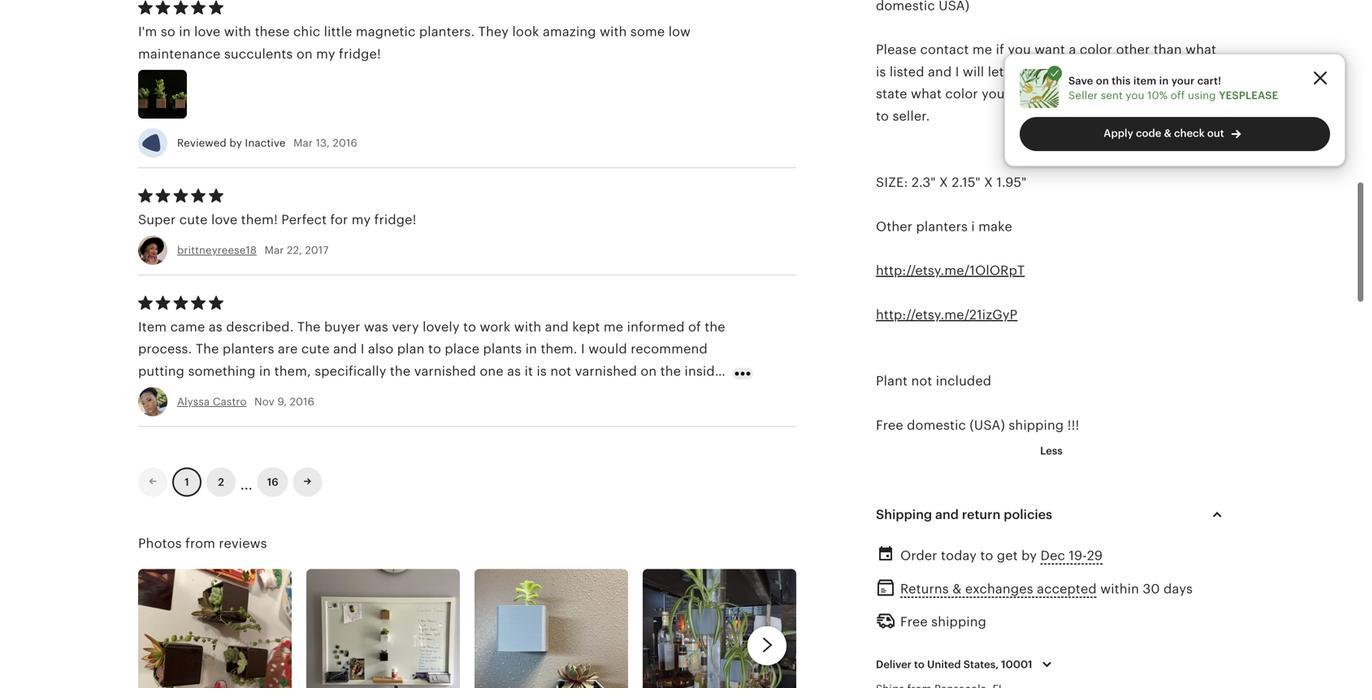 Task type: locate. For each thing, give the bounding box(es) containing it.
0 horizontal spatial &
[[953, 582, 962, 597]]

if right know
[[1072, 65, 1080, 79]]

my right perfect
[[352, 212, 371, 227]]

0 vertical spatial for
[[330, 212, 348, 227]]

for right perfect
[[330, 212, 348, 227]]

0 horizontal spatial color
[[946, 87, 979, 101]]

0 vertical spatial fridge!
[[339, 47, 381, 61]]

1 x from the left
[[940, 175, 949, 190]]

0 vertical spatial these
[[255, 24, 290, 39]]

0 horizontal spatial please
[[876, 42, 917, 57]]

is up state
[[876, 65, 887, 79]]

as right one
[[507, 364, 521, 379]]

place
[[445, 342, 480, 357]]

i down contact
[[956, 65, 960, 79]]

the up splatters.
[[390, 364, 411, 379]]

if
[[996, 42, 1005, 57], [1072, 65, 1080, 79]]

domestic
[[907, 418, 967, 433]]

0 vertical spatial it
[[1084, 65, 1093, 79]]

perfect
[[282, 212, 327, 227]]

0 vertical spatial shipping
[[1009, 418, 1064, 433]]

reviews
[[219, 537, 267, 551]]

will down 9, on the bottom left of page
[[266, 408, 287, 423]]

&
[[1165, 127, 1172, 139], [953, 582, 962, 597]]

0 horizontal spatial for
[[330, 212, 348, 227]]

color down contact
[[946, 87, 979, 101]]

1 horizontal spatial my
[[316, 47, 335, 61]]

free for free shipping
[[901, 615, 928, 629]]

by left inactive
[[230, 137, 242, 149]]

can
[[192, 386, 215, 401]]

varnished up breaker
[[575, 364, 637, 379]]

1 vertical spatial by
[[1022, 549, 1038, 563]]

please up using
[[1173, 65, 1214, 79]]

is right save
[[1096, 65, 1106, 79]]

cute right are
[[301, 342, 330, 357]]

http://etsy.me/21izgyp
[[876, 308, 1018, 322]]

gift
[[654, 408, 676, 423]]

& right 'returns'
[[953, 582, 962, 597]]

1 horizontal spatial the
[[297, 320, 321, 334]]

on up sent
[[1097, 75, 1110, 87]]

lines
[[280, 386, 310, 401]]

not up forward
[[504, 386, 525, 401]]

and down the putting
[[138, 386, 162, 401]]

as right came
[[209, 320, 223, 334]]

1 vertical spatial planters
[[223, 342, 274, 357]]

0 vertical spatial &
[[1165, 127, 1172, 139]]

1 vertical spatial if
[[1072, 65, 1080, 79]]

1 vertical spatial please
[[1173, 65, 1214, 79]]

and left "return"
[[936, 508, 959, 522]]

will left let
[[963, 65, 985, 79]]

mar left 22,
[[265, 244, 284, 256]]

1 vertical spatial the
[[196, 342, 219, 357]]

1 vertical spatial out
[[1208, 127, 1225, 139]]

1 horizontal spatial cute
[[301, 342, 330, 357]]

me right kept
[[604, 320, 624, 334]]

1 horizontal spatial color
[[1080, 42, 1113, 57]]

1 horizontal spatial would
[[1009, 87, 1048, 101]]

and up them.
[[545, 320, 569, 334]]

planters down described.
[[223, 342, 274, 357]]

free domestic (usa) shipping !!!
[[876, 418, 1080, 433]]

0 horizontal spatial if
[[996, 42, 1005, 57]]

2 vertical spatial my
[[217, 408, 236, 423]]

0 horizontal spatial 2016
[[290, 396, 315, 408]]

free down 'returns'
[[901, 615, 928, 629]]

0 vertical spatial check
[[1131, 87, 1170, 101]]

in
[[179, 24, 191, 39], [1160, 75, 1169, 87], [526, 342, 537, 357], [259, 364, 271, 379]]

1 horizontal spatial what
[[1186, 42, 1217, 57]]

1 horizontal spatial not
[[551, 364, 572, 379]]

0 vertical spatial cute
[[179, 212, 208, 227]]

with right like
[[1076, 87, 1104, 101]]

deliver
[[876, 659, 912, 671]]

not right 'plant'
[[912, 374, 933, 389]]

is up deal
[[537, 364, 547, 379]]

definitely
[[440, 386, 501, 401]]

in right so
[[179, 24, 191, 39]]

seller.
[[893, 109, 930, 123]]

1 horizontal spatial will
[[963, 65, 985, 79]]

in up the 10% on the top
[[1160, 75, 1169, 87]]

breaker
[[570, 386, 619, 401]]

by right get
[[1022, 549, 1038, 563]]

a
[[1069, 42, 1077, 57], [529, 386, 536, 401], [643, 408, 651, 423]]

dec 19-29 button
[[1041, 544, 1103, 568]]

1 horizontal spatial me
[[643, 386, 663, 401]]

2016 right 13,
[[333, 137, 358, 149]]

1 vertical spatial free
[[901, 615, 928, 629]]

0 horizontal spatial a
[[529, 386, 536, 401]]

mar left 13,
[[294, 137, 313, 149]]

please up listed
[[876, 42, 917, 57]]

shipping and return policies
[[876, 508, 1053, 522]]

i down kept
[[581, 342, 585, 357]]

order today to get by dec 19-29
[[901, 549, 1103, 563]]

shipping up less
[[1009, 418, 1064, 433]]

planters left "i"
[[917, 219, 968, 234]]

days
[[1164, 582, 1193, 597]]

0 horizontal spatial is
[[537, 364, 547, 379]]

on down recommend
[[641, 364, 657, 379]]

1 horizontal spatial mar
[[294, 137, 313, 149]]

& right code
[[1165, 127, 1172, 139]]

0 horizontal spatial on
[[297, 47, 313, 61]]

1 horizontal spatial varnished
[[575, 364, 637, 379]]

0 vertical spatial on
[[297, 47, 313, 61]]

splatters.
[[378, 386, 437, 401]]

love up "maintenance"
[[194, 24, 221, 39]]

cute inside item came as described. the buyer was very lovely to work with and kept me informed of the process. the planters are cute and i also plan to place plants in them. i would recommend putting something in them, specifically the varnished one as it is not varnished on the inside and you can see paint lines and small splatters. definitely not a deal breaker for me considering my use will completely cover that. i look forward to giving these as a gift to someone.
[[301, 342, 330, 357]]

the up are
[[297, 320, 321, 334]]

the left the item
[[1107, 87, 1128, 101]]

it right one
[[525, 364, 533, 379]]

considering
[[138, 408, 214, 423]]

with inside item came as described. the buyer was very lovely to work with and kept me informed of the process. the planters are cute and i also plan to place plants in them. i would recommend putting something in them, specifically the varnished one as it is not varnished on the inside and you can see paint lines and small splatters. definitely not a deal breaker for me considering my use will completely cover that. i look forward to giving these as a gift to someone.
[[514, 320, 542, 334]]

1 vertical spatial will
[[266, 408, 287, 423]]

for right breaker
[[622, 386, 640, 401]]

my inside the "i'm so in love with these chic little magnetic planters. they look amazing with some low maintenance succulents on my fridge!"
[[316, 47, 335, 61]]

lovely
[[423, 320, 460, 334]]

shipping up deliver to united states, 10001
[[932, 615, 987, 629]]

1 horizontal spatial &
[[1165, 127, 1172, 139]]

1 horizontal spatial for
[[622, 386, 640, 401]]

the up something
[[196, 342, 219, 357]]

i'm so in love with these chic little magnetic planters. they look amazing with some low maintenance succulents on my fridge!
[[138, 24, 691, 61]]

using
[[1189, 89, 1217, 102]]

on
[[297, 47, 313, 61], [1097, 75, 1110, 87], [641, 364, 657, 379]]

0 horizontal spatial x
[[940, 175, 949, 190]]

1 vertical spatial a
[[529, 386, 536, 401]]

it up seller
[[1084, 65, 1093, 79]]

0 vertical spatial would
[[1009, 87, 1048, 101]]

you up considering
[[166, 386, 189, 401]]

2 vertical spatial on
[[641, 364, 657, 379]]

so
[[161, 24, 176, 39]]

0 vertical spatial my
[[316, 47, 335, 61]]

item
[[138, 320, 167, 334]]

1 vertical spatial cute
[[301, 342, 330, 357]]

0 horizontal spatial will
[[266, 408, 287, 423]]

1 vertical spatial fridge!
[[375, 212, 417, 227]]

free down 'plant'
[[876, 418, 904, 433]]

for
[[330, 212, 348, 227], [622, 386, 640, 401]]

0 vertical spatial free
[[876, 418, 904, 433]]

love up brittneyreese18
[[211, 212, 238, 227]]

1 link
[[172, 468, 202, 497]]

0 horizontal spatial my
[[217, 408, 236, 423]]

0 horizontal spatial check
[[1131, 87, 1170, 101]]

i inside please contact me if you want a color other than what is listed and i will let you know if it is available. please state what color you would like with the check out note to seller.
[[956, 65, 960, 79]]

2 horizontal spatial me
[[973, 42, 993, 57]]

a left gift
[[643, 408, 651, 423]]

0 vertical spatial by
[[230, 137, 242, 149]]

love inside the "i'm so in love with these chic little magnetic planters. they look amazing with some low maintenance succulents on my fridge!"
[[194, 24, 221, 39]]

with right work
[[514, 320, 542, 334]]

me up gift
[[643, 386, 663, 401]]

out right the 10% on the top
[[1173, 87, 1194, 101]]

me inside please contact me if you want a color other than what is listed and i will let you know if it is available. please state what color you would like with the check out note to seller.
[[973, 42, 993, 57]]

as
[[209, 320, 223, 334], [507, 364, 521, 379], [626, 408, 640, 423]]

0 horizontal spatial these
[[255, 24, 290, 39]]

0 horizontal spatial shipping
[[932, 615, 987, 629]]

would
[[1009, 87, 1048, 101], [589, 342, 627, 357]]

varnished down place
[[414, 364, 476, 379]]

out inside please contact me if you want a color other than what is listed and i will let you know if it is available. please state what color you would like with the check out note to seller.
[[1173, 87, 1194, 101]]

item
[[1134, 75, 1157, 87]]

will inside item came as described. the buyer was very lovely to work with and kept me informed of the process. the planters are cute and i also plan to place plants in them. i would recommend putting something in them, specifically the varnished one as it is not varnished on the inside and you can see paint lines and small splatters. definitely not a deal breaker for me considering my use will completely cover that. i look forward to giving these as a gift to someone.
[[266, 408, 287, 423]]

1 horizontal spatial 2016
[[333, 137, 358, 149]]

like
[[1051, 87, 1073, 101]]

in left them.
[[526, 342, 537, 357]]

and down contact
[[928, 65, 952, 79]]

look
[[513, 24, 539, 39], [445, 408, 472, 423]]

0 vertical spatial 2016
[[333, 137, 358, 149]]

varnished
[[414, 364, 476, 379], [575, 364, 637, 379]]

me up let
[[973, 42, 993, 57]]

plant not included
[[876, 374, 992, 389]]

0 vertical spatial me
[[973, 42, 993, 57]]

fridge!
[[339, 47, 381, 61], [375, 212, 417, 227]]

less
[[1041, 445, 1063, 457]]

as left gift
[[626, 408, 640, 423]]

look down the definitely
[[445, 408, 472, 423]]

color up save
[[1080, 42, 1113, 57]]

2016
[[333, 137, 358, 149], [290, 396, 315, 408]]

planters
[[917, 219, 968, 234], [223, 342, 274, 357]]

these
[[255, 24, 290, 39], [587, 408, 622, 423]]

these down breaker
[[587, 408, 622, 423]]

this
[[1112, 75, 1131, 87]]

was
[[364, 320, 389, 334]]

save
[[1069, 75, 1094, 87]]

(usa)
[[970, 418, 1006, 433]]

0 horizontal spatial what
[[911, 87, 942, 101]]

2017
[[305, 244, 329, 256]]

0 vertical spatial out
[[1173, 87, 1194, 101]]

a right want on the top right
[[1069, 42, 1077, 57]]

these up succulents
[[255, 24, 290, 39]]

will
[[963, 65, 985, 79], [266, 408, 287, 423]]

2 horizontal spatial is
[[1096, 65, 1106, 79]]

1 horizontal spatial by
[[1022, 549, 1038, 563]]

with up succulents
[[224, 24, 251, 39]]

view details of this review photo by larissa marie image
[[138, 70, 187, 119]]

shipping and return policies button
[[862, 495, 1242, 534]]

what up seller.
[[911, 87, 942, 101]]

not down them.
[[551, 364, 572, 379]]

1 vertical spatial 2016
[[290, 396, 315, 408]]

0 vertical spatial look
[[513, 24, 539, 39]]

item came as described. the buyer was very lovely to work with and kept me informed of the process. the planters are cute and i also plan to place plants in them. i would recommend putting something in them, specifically the varnished one as it is not varnished on the inside and you can see paint lines and small splatters. definitely not a deal breaker for me considering my use will completely cover that. i look forward to giving these as a gift to someone.
[[138, 320, 726, 445]]

you down the item
[[1126, 89, 1145, 102]]

these inside item came as described. the buyer was very lovely to work with and kept me informed of the process. the planters are cute and i also plan to place plants in them. i would recommend putting something in them, specifically the varnished one as it is not varnished on the inside and you can see paint lines and small splatters. definitely not a deal breaker for me considering my use will completely cover that. i look forward to giving these as a gift to someone.
[[587, 408, 622, 423]]

putting
[[138, 364, 185, 379]]

10001
[[1002, 659, 1033, 671]]

please
[[876, 42, 917, 57], [1173, 65, 1214, 79]]

1 vertical spatial would
[[589, 342, 627, 357]]

i right that.
[[437, 408, 441, 423]]

22,
[[287, 244, 302, 256]]

1 horizontal spatial shipping
[[1009, 418, 1064, 433]]

1.95"
[[997, 175, 1027, 190]]

look right "they"
[[513, 24, 539, 39]]

brittneyreese18 link
[[177, 244, 257, 256]]

cute
[[179, 212, 208, 227], [301, 342, 330, 357]]

make
[[979, 219, 1013, 234]]

planters.
[[419, 24, 475, 39]]

1 horizontal spatial look
[[513, 24, 539, 39]]

on inside "save on this item in your cart! seller sent you 10% off using yesplease"
[[1097, 75, 1110, 87]]

if up let
[[996, 42, 1005, 57]]

check inside apply code & check out "link"
[[1175, 127, 1205, 139]]

a left deal
[[529, 386, 536, 401]]

the
[[1107, 87, 1128, 101], [705, 320, 726, 334], [390, 364, 411, 379], [661, 364, 681, 379]]

1 horizontal spatial it
[[1084, 65, 1093, 79]]

on down chic
[[297, 47, 313, 61]]

0 vertical spatial will
[[963, 65, 985, 79]]

check down off
[[1175, 127, 1205, 139]]

2016 right 9, on the bottom left of page
[[290, 396, 315, 408]]

and down buyer
[[333, 342, 357, 357]]

0 horizontal spatial mar
[[265, 244, 284, 256]]

free shipping
[[901, 615, 987, 629]]

would down kept
[[589, 342, 627, 357]]

cute right super
[[179, 212, 208, 227]]

0 horizontal spatial cute
[[179, 212, 208, 227]]

other
[[1117, 42, 1151, 57]]

off
[[1171, 89, 1186, 102]]

you inside "save on this item in your cart! seller sent you 10% off using yesplease"
[[1126, 89, 1145, 102]]

30
[[1143, 582, 1161, 597]]

would down know
[[1009, 87, 1048, 101]]

out down note
[[1208, 127, 1225, 139]]

save on this item in your cart! seller sent you 10% off using yesplease
[[1069, 75, 1279, 102]]

please contact me if you want a color other than what is listed and i will let you know if it is available. please state what color you would like with the check out note to seller.
[[876, 42, 1227, 123]]

my
[[316, 47, 335, 61], [352, 212, 371, 227], [217, 408, 236, 423]]

0 horizontal spatial would
[[589, 342, 627, 357]]

1 horizontal spatial out
[[1208, 127, 1225, 139]]

you right let
[[1008, 65, 1031, 79]]

to left united
[[915, 659, 925, 671]]

size:
[[876, 175, 908, 190]]

0 horizontal spatial planters
[[223, 342, 274, 357]]

photos
[[138, 537, 182, 551]]

0 vertical spatial if
[[996, 42, 1005, 57]]

1 vertical spatial these
[[587, 408, 622, 423]]

a inside please contact me if you want a color other than what is listed and i will let you know if it is available. please state what color you would like with the check out note to seller.
[[1069, 42, 1077, 57]]

of
[[689, 320, 702, 334]]

and up completely
[[313, 386, 337, 401]]

deliver to united states, 10001 button
[[864, 648, 1070, 682]]

x right "2.15""
[[985, 175, 993, 190]]

1 vertical spatial on
[[1097, 75, 1110, 87]]

look inside item came as described. the buyer was very lovely to work with and kept me informed of the process. the planters are cute and i also plan to place plants in them. i would recommend putting something in them, specifically the varnished one as it is not varnished on the inside and you can see paint lines and small splatters. definitely not a deal breaker for me considering my use will completely cover that. i look forward to giving these as a gift to someone.
[[445, 408, 472, 423]]

my down castro
[[217, 408, 236, 423]]

http://etsy.me/21izgyp link
[[876, 308, 1018, 322]]

to down state
[[876, 109, 889, 123]]

fridge! inside the "i'm so in love with these chic little magnetic planters. they look amazing with some low maintenance succulents on my fridge!"
[[339, 47, 381, 61]]

size: 2.3" x 2.15" x 1.95"
[[876, 175, 1027, 190]]

accepted
[[1038, 582, 1097, 597]]

my down little
[[316, 47, 335, 61]]

9,
[[278, 396, 287, 408]]

x right "2.3""
[[940, 175, 949, 190]]

alyssa castro link
[[177, 396, 247, 408]]

1 horizontal spatial check
[[1175, 127, 1205, 139]]

with
[[224, 24, 251, 39], [600, 24, 627, 39], [1076, 87, 1104, 101], [514, 320, 542, 334]]

what up cart!
[[1186, 42, 1217, 57]]

the down recommend
[[661, 364, 681, 379]]

apply
[[1104, 127, 1134, 139]]

and inside dropdown button
[[936, 508, 959, 522]]

0 vertical spatial a
[[1069, 42, 1077, 57]]

1 horizontal spatial planters
[[917, 219, 968, 234]]

1 vertical spatial it
[[525, 364, 533, 379]]



Task type: vqa. For each thing, say whether or not it's contained in the screenshot.
The quality is so beautiful with the frame and the artwork. It is even better than I expected. The customer service was fantastic! The seller was very communicative throughout the process. Ver
no



Task type: describe. For each thing, give the bounding box(es) containing it.
0 vertical spatial the
[[297, 320, 321, 334]]

to down deal
[[528, 408, 541, 423]]

1 vertical spatial &
[[953, 582, 962, 597]]

the right of
[[705, 320, 726, 334]]

alyssa castro nov 9, 2016
[[177, 396, 315, 408]]

2 vertical spatial me
[[643, 386, 663, 401]]

get
[[997, 549, 1018, 563]]

see
[[219, 386, 241, 401]]

http://etsy.me/1olorpt
[[876, 264, 1025, 278]]

little
[[324, 24, 352, 39]]

0 horizontal spatial not
[[504, 386, 525, 401]]

1
[[185, 476, 189, 488]]

i'm
[[138, 24, 157, 39]]

paint
[[244, 386, 277, 401]]

to left get
[[981, 549, 994, 563]]

1 horizontal spatial if
[[1072, 65, 1080, 79]]

on inside the "i'm so in love with these chic little magnetic planters. they look amazing with some low maintenance succulents on my fridge!"
[[297, 47, 313, 61]]

note
[[1198, 87, 1227, 101]]

you left want on the top right
[[1008, 42, 1032, 57]]

with inside please contact me if you want a color other than what is listed and i will let you know if it is available. please state what color you would like with the check out note to seller.
[[1076, 87, 1104, 101]]

reviewed by inactive mar 13, 2016
[[177, 137, 358, 149]]

informed
[[627, 320, 685, 334]]

today
[[941, 549, 977, 563]]

apply code & check out
[[1104, 127, 1225, 139]]

!!!
[[1068, 418, 1080, 433]]

very
[[392, 320, 419, 334]]

2.15"
[[952, 175, 981, 190]]

you inside item came as described. the buyer was very lovely to work with and kept me informed of the process. the planters are cute and i also plan to place plants in them. i would recommend putting something in them, specifically the varnished one as it is not varnished on the inside and you can see paint lines and small splatters. definitely not a deal breaker for me considering my use will completely cover that. i look forward to giving these as a gift to someone.
[[166, 386, 189, 401]]

described.
[[226, 320, 294, 334]]

& inside "link"
[[1165, 127, 1172, 139]]

yesplease
[[1220, 89, 1279, 102]]

http://etsy.me/1olorpt link
[[876, 264, 1025, 278]]

inside
[[685, 364, 723, 379]]

will inside please contact me if you want a color other than what is listed and i will let you know if it is available. please state what color you would like with the check out note to seller.
[[963, 65, 985, 79]]

1 horizontal spatial please
[[1173, 65, 1214, 79]]

2 x from the left
[[985, 175, 993, 190]]

1 vertical spatial as
[[507, 364, 521, 379]]

would inside item came as described. the buyer was very lovely to work with and kept me informed of the process. the planters are cute and i also plan to place plants in them. i would recommend putting something in them, specifically the varnished one as it is not varnished on the inside and you can see paint lines and small splatters. definitely not a deal breaker for me considering my use will completely cover that. i look forward to giving these as a gift to someone.
[[589, 342, 627, 357]]

in inside the "i'm so in love with these chic little magnetic planters. they look amazing with some low maintenance succulents on my fridge!"
[[179, 24, 191, 39]]

2 link
[[206, 468, 236, 497]]

2 horizontal spatial my
[[352, 212, 371, 227]]

completely
[[291, 408, 362, 423]]

recommend
[[631, 342, 708, 357]]

them.
[[541, 342, 578, 357]]

0 vertical spatial planters
[[917, 219, 968, 234]]

is inside item came as described. the buyer was very lovely to work with and kept me informed of the process. the planters are cute and i also plan to place plants in them. i would recommend putting something in them, specifically the varnished one as it is not varnished on the inside and you can see paint lines and small splatters. definitely not a deal breaker for me considering my use will completely cover that. i look forward to giving these as a gift to someone.
[[537, 364, 547, 379]]

one
[[480, 364, 504, 379]]

to inside please contact me if you want a color other than what is listed and i will let you know if it is available. please state what color you would like with the check out note to seller.
[[876, 109, 889, 123]]

within
[[1101, 582, 1140, 597]]

16
[[267, 476, 279, 488]]

1 vertical spatial love
[[211, 212, 238, 227]]

returns & exchanges accepted within 30 days
[[901, 582, 1193, 597]]

let
[[988, 65, 1005, 79]]

state
[[876, 87, 908, 101]]

my inside item came as described. the buyer was very lovely to work with and kept me informed of the process. the planters are cute and i also plan to place plants in them. i would recommend putting something in them, specifically the varnished one as it is not varnished on the inside and you can see paint lines and small splatters. definitely not a deal breaker for me considering my use will completely cover that. i look forward to giving these as a gift to someone.
[[217, 408, 236, 423]]

policies
[[1004, 508, 1053, 522]]

on inside item came as described. the buyer was very lovely to work with and kept me informed of the process. the planters are cute and i also plan to place plants in them. i would recommend putting something in them, specifically the varnished one as it is not varnished on the inside and you can see paint lines and small splatters. definitely not a deal breaker for me considering my use will completely cover that. i look forward to giving these as a gift to someone.
[[641, 364, 657, 379]]

2 horizontal spatial not
[[912, 374, 933, 389]]

with left some
[[600, 24, 627, 39]]

cover
[[365, 408, 401, 423]]

0 vertical spatial mar
[[294, 137, 313, 149]]

in inside "save on this item in your cart! seller sent you 10% off using yesplease"
[[1160, 75, 1169, 87]]

i left also
[[361, 342, 365, 357]]

would inside please contact me if you want a color other than what is listed and i will let you know if it is available. please state what color you would like with the check out note to seller.
[[1009, 87, 1048, 101]]

nov
[[254, 396, 275, 408]]

0 vertical spatial as
[[209, 320, 223, 334]]

less button
[[1029, 437, 1075, 466]]

giving
[[544, 408, 584, 423]]

united
[[928, 659, 961, 671]]

1 horizontal spatial is
[[876, 65, 887, 79]]

it inside please contact me if you want a color other than what is listed and i will let you know if it is available. please state what color you would like with the check out note to seller.
[[1084, 65, 1093, 79]]

return
[[962, 508, 1001, 522]]

included
[[936, 374, 992, 389]]

0 vertical spatial please
[[876, 42, 917, 57]]

them!
[[241, 212, 278, 227]]

came
[[170, 320, 205, 334]]

check inside please contact me if you want a color other than what is listed and i will let you know if it is available. please state what color you would like with the check out note to seller.
[[1131, 87, 1170, 101]]

in up paint
[[259, 364, 271, 379]]

0 horizontal spatial me
[[604, 320, 624, 334]]

2 vertical spatial as
[[626, 408, 640, 423]]

0 vertical spatial color
[[1080, 42, 1113, 57]]

you down let
[[982, 87, 1005, 101]]

to down lovely
[[428, 342, 441, 357]]

2
[[218, 476, 224, 488]]

1 horizontal spatial a
[[643, 408, 651, 423]]

brittneyreese18 mar 22, 2017
[[177, 244, 329, 256]]

order
[[901, 549, 938, 563]]

returns & exchanges accepted button
[[901, 578, 1097, 601]]

out inside "link"
[[1208, 127, 1225, 139]]

available.
[[1110, 65, 1170, 79]]

to right gift
[[680, 408, 693, 423]]

1 vertical spatial shipping
[[932, 615, 987, 629]]

10%
[[1148, 89, 1168, 102]]

2 varnished from the left
[[575, 364, 637, 379]]

want
[[1035, 42, 1066, 57]]

alyssa
[[177, 396, 210, 408]]

and inside please contact me if you want a color other than what is listed and i will let you know if it is available. please state what color you would like with the check out note to seller.
[[928, 65, 952, 79]]

to up place
[[463, 320, 477, 334]]

0 vertical spatial what
[[1186, 42, 1217, 57]]

29
[[1088, 549, 1103, 563]]

super cute love them! perfect for my fridge!
[[138, 212, 417, 227]]

inactive
[[245, 137, 286, 149]]

than
[[1154, 42, 1183, 57]]

other
[[876, 219, 913, 234]]

plant
[[876, 374, 908, 389]]

know
[[1035, 65, 1069, 79]]

succulents
[[224, 47, 293, 61]]

seller
[[1069, 89, 1098, 102]]

16 link
[[258, 468, 288, 497]]

amazing
[[543, 24, 596, 39]]

1 vertical spatial color
[[946, 87, 979, 101]]

1 vertical spatial mar
[[265, 244, 284, 256]]

to inside "dropdown button"
[[915, 659, 925, 671]]

your
[[1172, 75, 1195, 87]]

also
[[368, 342, 394, 357]]

1 varnished from the left
[[414, 364, 476, 379]]

someone.
[[138, 430, 200, 445]]

kept
[[573, 320, 600, 334]]

deliver to united states, 10001
[[876, 659, 1033, 671]]

free for free domestic (usa) shipping !!!
[[876, 418, 904, 433]]

these inside the "i'm so in love with these chic little magnetic planters. they look amazing with some low maintenance succulents on my fridge!"
[[255, 24, 290, 39]]

process.
[[138, 342, 192, 357]]

it inside item came as described. the buyer was very lovely to work with and kept me informed of the process. the planters are cute and i also plan to place plants in them. i would recommend putting something in them, specifically the varnished one as it is not varnished on the inside and you can see paint lines and small splatters. definitely not a deal breaker for me considering my use will completely cover that. i look forward to giving these as a gift to someone.
[[525, 364, 533, 379]]

for inside item came as described. the buyer was very lovely to work with and kept me informed of the process. the planters are cute and i also plan to place plants in them. i would recommend putting something in them, specifically the varnished one as it is not varnished on the inside and you can see paint lines and small splatters. definitely not a deal breaker for me considering my use will completely cover that. i look forward to giving these as a gift to someone.
[[622, 386, 640, 401]]

…
[[241, 470, 253, 494]]

something
[[188, 364, 256, 379]]

0 horizontal spatial the
[[196, 342, 219, 357]]

1 vertical spatial what
[[911, 87, 942, 101]]

plan
[[397, 342, 425, 357]]

the inside please contact me if you want a color other than what is listed and i will let you know if it is available. please state what color you would like with the check out note to seller.
[[1107, 87, 1128, 101]]

small
[[341, 386, 374, 401]]

some
[[631, 24, 665, 39]]

planters inside item came as described. the buyer was very lovely to work with and kept me informed of the process. the planters are cute and i also plan to place plants in them. i would recommend putting something in them, specifically the varnished one as it is not varnished on the inside and you can see paint lines and small splatters. definitely not a deal breaker for me considering my use will completely cover that. i look forward to giving these as a gift to someone.
[[223, 342, 274, 357]]

deal
[[540, 386, 567, 401]]

magnetic
[[356, 24, 416, 39]]

work
[[480, 320, 511, 334]]

buyer
[[324, 320, 361, 334]]

returns
[[901, 582, 949, 597]]

look inside the "i'm so in love with these chic little magnetic planters. they look amazing with some low maintenance succulents on my fridge!"
[[513, 24, 539, 39]]



